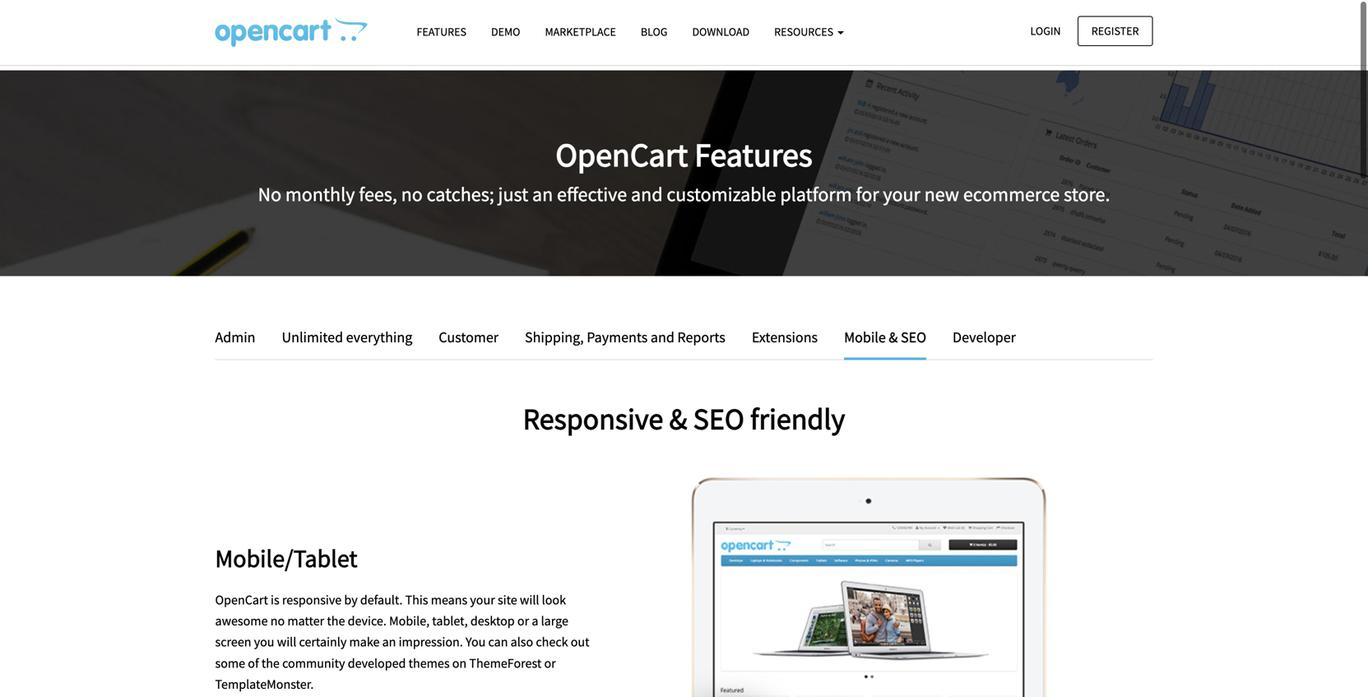 Task type: locate. For each thing, give the bounding box(es) containing it.
1 horizontal spatial an
[[533, 178, 553, 202]]

0 horizontal spatial or
[[518, 608, 529, 625]]

certainly
[[299, 629, 347, 646]]

monthly
[[286, 178, 355, 202]]

no right fees,
[[401, 178, 423, 202]]

new
[[925, 178, 960, 202]]

your inside opencart features no monthly fees, no catches; just an effective and customizable platform for your new ecommerce store.
[[884, 178, 921, 202]]

payments
[[587, 323, 648, 342]]

customer link
[[427, 321, 511, 345]]

an up the developed
[[382, 629, 396, 646]]

mobile / tablet image
[[617, 473, 1068, 697]]

0 horizontal spatial &
[[670, 395, 688, 433]]

the
[[327, 608, 345, 625], [262, 650, 280, 667]]

features
[[417, 24, 467, 39], [695, 129, 813, 171]]

opencart up the effective
[[556, 129, 688, 171]]

0 vertical spatial seo
[[901, 323, 927, 342]]

your right for
[[884, 178, 921, 202]]

mobile & seo
[[845, 323, 927, 342]]

your up desktop
[[470, 587, 495, 604]]

extensions link
[[740, 321, 831, 345]]

0 vertical spatial and
[[631, 178, 663, 202]]

opencart up awesome
[[215, 587, 268, 604]]

0 horizontal spatial no
[[271, 608, 285, 625]]

make
[[349, 629, 380, 646]]

register
[[1092, 23, 1140, 38]]

0 vertical spatial will
[[520, 587, 540, 604]]

opencart inside opencart is responsive by default. this means your site will look awesome no matter the device. mobile, tablet, desktop or a large screen you will certainly make an impression. you can also check out some of the community developed themes on themeforest or templatemonster.
[[215, 587, 268, 604]]

1 vertical spatial seo
[[694, 395, 745, 433]]

1 horizontal spatial features
[[695, 129, 813, 171]]

device.
[[348, 608, 387, 625]]

opencart for is
[[215, 587, 268, 604]]

0 horizontal spatial your
[[470, 587, 495, 604]]

0 vertical spatial &
[[889, 323, 898, 342]]

awesome
[[215, 608, 268, 625]]

no
[[401, 178, 423, 202], [271, 608, 285, 625]]

mobile,
[[389, 608, 430, 625]]

1 vertical spatial or
[[544, 650, 556, 667]]

marketplace
[[545, 24, 616, 39]]

blog
[[641, 24, 668, 39]]

1 horizontal spatial &
[[889, 323, 898, 342]]

impression.
[[399, 629, 463, 646]]

1 vertical spatial no
[[271, 608, 285, 625]]

demo link
[[479, 17, 533, 46]]

0 vertical spatial no
[[401, 178, 423, 202]]

themes
[[409, 650, 450, 667]]

customizable
[[667, 178, 777, 202]]

no
[[258, 178, 282, 202]]

and inside opencart features no monthly fees, no catches; just an effective and customizable platform for your new ecommerce store.
[[631, 178, 663, 202]]

opencart inside opencart features no monthly fees, no catches; just an effective and customizable platform for your new ecommerce store.
[[556, 129, 688, 171]]

1 horizontal spatial seo
[[901, 323, 927, 342]]

0 horizontal spatial seo
[[694, 395, 745, 433]]

0 horizontal spatial an
[[382, 629, 396, 646]]

for
[[856, 178, 880, 202]]

responsive & seo friendly
[[523, 395, 846, 433]]

features up customizable
[[695, 129, 813, 171]]

or
[[518, 608, 529, 625], [544, 650, 556, 667]]

an
[[533, 178, 553, 202], [382, 629, 396, 646]]

1 horizontal spatial your
[[884, 178, 921, 202]]

0 vertical spatial opencart
[[556, 129, 688, 171]]

register link
[[1078, 16, 1154, 46]]

1 horizontal spatial no
[[401, 178, 423, 202]]

or down check
[[544, 650, 556, 667]]

1 vertical spatial &
[[670, 395, 688, 433]]

fees,
[[359, 178, 397, 202]]

1 vertical spatial will
[[277, 629, 297, 646]]

opencart features no monthly fees, no catches; just an effective and customizable platform for your new ecommerce store.
[[258, 129, 1111, 202]]

this
[[405, 587, 428, 604]]

download link
[[680, 17, 762, 46]]

and
[[631, 178, 663, 202], [651, 323, 675, 342]]

1 vertical spatial features
[[695, 129, 813, 171]]

features inside opencart features no monthly fees, no catches; just an effective and customizable platform for your new ecommerce store.
[[695, 129, 813, 171]]

resources
[[775, 24, 836, 39]]

an inside opencart is responsive by default. this means your site will look awesome no matter the device. mobile, tablet, desktop or a large screen you will certainly make an impression. you can also check out some of the community developed themes on themeforest or templatemonster.
[[382, 629, 396, 646]]

out
[[571, 629, 590, 646]]

of
[[248, 650, 259, 667]]

login link
[[1017, 16, 1075, 46]]

0 vertical spatial features
[[417, 24, 467, 39]]

seo left friendly
[[694, 395, 745, 433]]

0 vertical spatial an
[[533, 178, 553, 202]]

marketplace link
[[533, 17, 629, 46]]

no down is
[[271, 608, 285, 625]]

will right you
[[277, 629, 297, 646]]

resources link
[[762, 17, 857, 46]]

look
[[542, 587, 566, 604]]

features link
[[405, 17, 479, 46]]

unlimited everything
[[282, 323, 413, 342]]

0 vertical spatial the
[[327, 608, 345, 625]]

opencart
[[556, 129, 688, 171], [215, 587, 268, 604]]

an right just
[[533, 178, 553, 202]]

1 vertical spatial your
[[470, 587, 495, 604]]

unlimited
[[282, 323, 343, 342]]

admin link
[[215, 321, 268, 345]]

will up a
[[520, 587, 540, 604]]

and right the effective
[[631, 178, 663, 202]]

0 vertical spatial or
[[518, 608, 529, 625]]

catches;
[[427, 178, 494, 202]]

0 horizontal spatial opencart
[[215, 587, 268, 604]]

the up the certainly
[[327, 608, 345, 625]]

or left a
[[518, 608, 529, 625]]

your
[[884, 178, 921, 202], [470, 587, 495, 604]]

the right the of on the left
[[262, 650, 280, 667]]

1 vertical spatial opencart
[[215, 587, 268, 604]]

0 horizontal spatial will
[[277, 629, 297, 646]]

reports
[[678, 323, 726, 342]]

1 horizontal spatial or
[[544, 650, 556, 667]]

seo
[[901, 323, 927, 342], [694, 395, 745, 433]]

site
[[498, 587, 518, 604]]

on
[[453, 650, 467, 667]]

opencart for features
[[556, 129, 688, 171]]

seo right mobile on the right of the page
[[901, 323, 927, 342]]

matter
[[288, 608, 324, 625]]

default.
[[360, 587, 403, 604]]

opencart - features image
[[215, 17, 368, 47]]

some
[[215, 650, 245, 667]]

1 horizontal spatial opencart
[[556, 129, 688, 171]]

and left reports
[[651, 323, 675, 342]]

0 vertical spatial your
[[884, 178, 921, 202]]

desktop
[[471, 608, 515, 625]]

customer
[[439, 323, 499, 342]]

1 vertical spatial an
[[382, 629, 396, 646]]

0 horizontal spatial the
[[262, 650, 280, 667]]

1 vertical spatial the
[[262, 650, 280, 667]]

0 horizontal spatial features
[[417, 24, 467, 39]]

you
[[466, 629, 486, 646]]

features left demo
[[417, 24, 467, 39]]

just
[[498, 178, 529, 202]]

mobile & seo link
[[832, 321, 939, 355]]

also
[[511, 629, 534, 646]]

1 horizontal spatial will
[[520, 587, 540, 604]]

&
[[889, 323, 898, 342], [670, 395, 688, 433]]

can
[[489, 629, 508, 646]]

will
[[520, 587, 540, 604], [277, 629, 297, 646]]

your inside opencart is responsive by default. this means your site will look awesome no matter the device. mobile, tablet, desktop or a large screen you will certainly make an impression. you can also check out some of the community developed themes on themeforest or templatemonster.
[[470, 587, 495, 604]]



Task type: describe. For each thing, give the bounding box(es) containing it.
a
[[532, 608, 539, 625]]

ecommerce
[[964, 178, 1060, 202]]

download
[[693, 24, 750, 39]]

shipping, payments and reports link
[[513, 321, 738, 345]]

developed
[[348, 650, 406, 667]]

community
[[282, 650, 345, 667]]

an inside opencart features no monthly fees, no catches; just an effective and customizable platform for your new ecommerce store.
[[533, 178, 553, 202]]

friendly
[[751, 395, 846, 433]]

mobile/tablet
[[215, 538, 358, 569]]

1 horizontal spatial the
[[327, 608, 345, 625]]

extensions
[[752, 323, 818, 342]]

developer link
[[941, 321, 1016, 345]]

shipping,
[[525, 323, 584, 342]]

effective
[[557, 178, 627, 202]]

templatemonster.
[[215, 672, 314, 688]]

1 vertical spatial and
[[651, 323, 675, 342]]

large
[[541, 608, 569, 625]]

platform
[[781, 178, 852, 202]]

opencart is responsive by default. this means your site will look awesome no matter the device. mobile, tablet, desktop or a large screen you will certainly make an impression. you can also check out some of the community developed themes on themeforest or templatemonster.
[[215, 587, 590, 688]]

blog link
[[629, 17, 680, 46]]

seo for mobile
[[901, 323, 927, 342]]

means
[[431, 587, 468, 604]]

responsive
[[282, 587, 342, 604]]

check
[[536, 629, 568, 646]]

screen
[[215, 629, 251, 646]]

themeforest
[[469, 650, 542, 667]]

everything
[[346, 323, 413, 342]]

you
[[254, 629, 275, 646]]

by
[[344, 587, 358, 604]]

shipping, payments and reports
[[525, 323, 726, 342]]

admin
[[215, 323, 256, 342]]

demo
[[491, 24, 521, 39]]

no inside opencart features no monthly fees, no catches; just an effective and customizable platform for your new ecommerce store.
[[401, 178, 423, 202]]

mobile
[[845, 323, 886, 342]]

login
[[1031, 23, 1062, 38]]

tablet,
[[432, 608, 468, 625]]

responsive
[[523, 395, 664, 433]]

store.
[[1064, 178, 1111, 202]]

developer
[[953, 323, 1016, 342]]

& for responsive
[[670, 395, 688, 433]]

no inside opencart is responsive by default. this means your site will look awesome no matter the device. mobile, tablet, desktop or a large screen you will certainly make an impression. you can also check out some of the community developed themes on themeforest or templatemonster.
[[271, 608, 285, 625]]

seo for responsive
[[694, 395, 745, 433]]

unlimited everything link
[[270, 321, 425, 345]]

is
[[271, 587, 280, 604]]

& for mobile
[[889, 323, 898, 342]]



Task type: vqa. For each thing, say whether or not it's contained in the screenshot.
The "Mobile/Tablet" at the bottom left
yes



